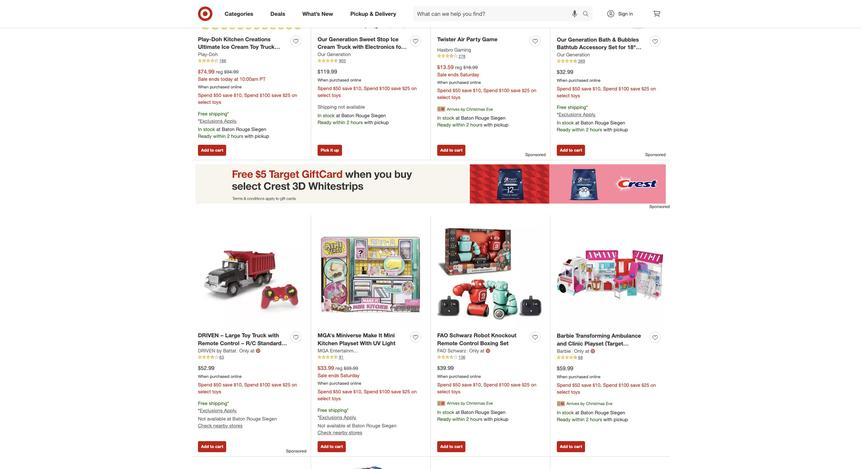 Task type: describe. For each thing, give the bounding box(es) containing it.
light inside mga's miniverse make it mini kitchen playset with uv light
[[383, 340, 396, 347]]

fao schwarz only at ¬
[[438, 348, 491, 354]]

seasonal shipping icon image for fao schwarz robot knockout remote control boxing set
[[438, 399, 446, 408]]

in inside shipping not available in stock at  baton rouge siegen ready within 2 hours with pickup
[[318, 112, 322, 118]]

cart for $32.99
[[575, 148, 583, 153]]

within inside shipping not available in stock at  baton rouge siegen ready within 2 hours with pickup
[[333, 119, 346, 125]]

$100 inside $39.99 when purchased online spend $50 save $10, spend $100 save $25 on select toys
[[499, 382, 510, 388]]

r/c
[[246, 340, 256, 347]]

what's new
[[303, 10, 333, 17]]

christmas down $13.59 reg $16.99 sale ends saturday when purchased online spend $50 save $10, spend $100 save $25 on select toys
[[467, 107, 486, 112]]

$50 inside $59.99 when purchased online spend $50 save $10, spend $100 save $25 on select toys
[[573, 382, 581, 388]]

0 vertical spatial &
[[370, 10, 374, 17]]

ready inside shipping not available in stock at  baton rouge siegen ready within 2 hours with pickup
[[318, 119, 332, 125]]

278 link
[[438, 53, 544, 59]]

truck inside our generation sweet stop ice cream truck with electronics for 18" dolls - light blue
[[337, 43, 351, 50]]

doh for play-doh kitchen creations ultimate ice cream toy truck playset
[[211, 36, 222, 43]]

on inside $74.99 reg $94.99 sale ends today at 10:00am pt when purchased online spend $50 save $10, spend $100 save $25 on select toys
[[292, 92, 297, 98]]

on inside $59.99 when purchased online spend $50 save $10, spend $100 save $25 on select toys
[[651, 382, 657, 388]]

pick it up button
[[318, 145, 342, 156]]

exclusive)
[[557, 348, 583, 355]]

pick
[[321, 148, 329, 153]]

party
[[467, 36, 481, 43]]

arrives by christmas eve for barbie transforming ambulance and clinic playset (target exclusive)
[[567, 401, 613, 406]]

purchased inside $59.99 when purchased online spend $50 save $10, spend $100 save $25 on select toys
[[569, 374, 589, 380]]

barbie transforming ambulance and clinic playset (target exclusive) link
[[557, 332, 647, 355]]

$32.99 when purchased online spend $50 save $10, spend $100 save $25 on select toys
[[557, 69, 657, 98]]

sale for $13.59
[[438, 71, 447, 77]]

at inside $74.99 reg $94.99 sale ends today at 10:00am pt when purchased online spend $50 save $10, spend $100 save $25 on select toys
[[234, 76, 238, 82]]

eve for barbie transforming ambulance and clinic playset (target exclusive)
[[606, 401, 613, 406]]

at inside fao schwarz only at ¬
[[481, 348, 485, 354]]

driven by battat only at ¬
[[198, 348, 261, 354]]

0 horizontal spatial check nearby stores button
[[198, 422, 243, 429]]

deals
[[271, 10, 285, 17]]

$50 inside $32.99 when purchased online spend $50 save $10, spend $100 save $25 on select toys
[[573, 86, 581, 92]]

$100 inside $59.99 when purchased online spend $50 save $10, spend $100 save $25 on select toys
[[619, 382, 630, 388]]

add for $13.59
[[441, 148, 449, 153]]

toys inside $52.99 when purchased online spend $50 save $10, spend $100 save $25 on select toys
[[212, 389, 221, 395]]

knockout
[[492, 332, 517, 339]]

1 horizontal spatial ¬
[[486, 348, 491, 354]]

0 vertical spatial –
[[220, 332, 224, 339]]

$10, inside $74.99 reg $94.99 sale ends today at 10:00am pt when purchased online spend $50 save $10, spend $100 save $25 on select toys
[[234, 92, 243, 98]]

18" inside our generation sweet stop ice cream truck with electronics for 18" dolls - light blue
[[318, 51, 327, 58]]

ends for $13.59
[[448, 71, 459, 77]]

set for accessory
[[609, 44, 618, 51]]

search
[[580, 11, 596, 18]]

at inside shipping not available in stock at  baton rouge siegen ready within 2 hours with pickup
[[336, 112, 340, 118]]

ice inside play-doh kitchen creations ultimate ice cream toy truck playset
[[222, 43, 230, 50]]

up
[[334, 148, 339, 153]]

$39.99 when purchased online spend $50 save $10, spend $100 save $25 on select toys
[[438, 365, 537, 395]]

1 horizontal spatial free shipping * * exclusions apply. in stock at  baton rouge siegen ready within 2 hours with pickup
[[557, 104, 629, 132]]

only inside fao schwarz only at ¬
[[470, 348, 479, 354]]

0 horizontal spatial free shipping * * exclusions apply. in stock at  baton rouge siegen ready within 2 hours with pickup
[[198, 111, 269, 139]]

0 horizontal spatial nearby
[[213, 423, 228, 429]]

toy inside play-doh kitchen creations ultimate ice cream toy truck playset
[[250, 43, 259, 50]]

driven – large toy truck with remote control – r/c standard dump truck link
[[198, 332, 288, 355]]

269 link
[[557, 58, 664, 64]]

$25 inside $13.59 reg $16.99 sale ends saturday when purchased online spend $50 save $10, spend $100 save $25 on select toys
[[522, 88, 530, 93]]

add to cart button for $39.99
[[438, 441, 466, 452]]

1 horizontal spatial check
[[318, 430, 332, 435]]

1 horizontal spatial available
[[327, 423, 346, 429]]

truck right dump
[[215, 348, 230, 355]]

what's new link
[[297, 6, 342, 21]]

add to cart for $32.99
[[560, 148, 583, 153]]

large
[[225, 332, 240, 339]]

mga's miniverse make it mini kitchen playset with uv light link
[[318, 332, 408, 348]]

$10, inside $52.99 when purchased online spend $50 save $10, spend $100 save $25 on select toys
[[234, 382, 243, 388]]

toys inside $39.99 when purchased online spend $50 save $10, spend $100 save $25 on select toys
[[452, 389, 461, 395]]

game
[[482, 36, 498, 43]]

$50 inside $119.99 when purchased online spend $50 save $10, spend $100 save $25 on select toys
[[333, 85, 341, 91]]

hasbro gaming link
[[438, 46, 471, 53]]

toys inside $59.99 when purchased online spend $50 save $10, spend $100 save $25 on select toys
[[572, 389, 581, 395]]

reg for $13.59
[[455, 64, 462, 70]]

What can we help you find? suggestions appear below search field
[[413, 6, 585, 21]]

schwarz for only
[[448, 348, 466, 354]]

purchased inside $32.99 when purchased online spend $50 save $10, spend $100 save $25 on select toys
[[569, 78, 589, 83]]

for inside our generation sweet stop ice cream truck with electronics for 18" dolls - light blue
[[396, 43, 404, 50]]

ice inside our generation sweet stop ice cream truck with electronics for 18" dolls - light blue
[[391, 36, 399, 43]]

1 vertical spatial stores
[[349, 430, 362, 435]]

sponsored for our generation bath & bubbles bathtub accessory set for 18" dolls
[[646, 152, 666, 157]]

driven – large toy truck with remote control – r/c standard dump truck
[[198, 332, 282, 355]]

on inside $13.59 reg $16.99 sale ends saturday when purchased online spend $50 save $10, spend $100 save $25 on select toys
[[531, 88, 537, 93]]

toys inside $32.99 when purchased online spend $50 save $10, spend $100 save $25 on select toys
[[572, 93, 581, 98]]

bubbles
[[618, 36, 639, 43]]

it
[[331, 148, 333, 153]]

and
[[557, 340, 567, 347]]

add to cart for $52.99
[[201, 444, 223, 449]]

$39.99 inside $33.99 reg $39.99 sale ends saturday when purchased online spend $50 save $10, spend $100 save $25 on select toys
[[344, 365, 359, 371]]

136 link
[[438, 354, 544, 360]]

stock inside shipping not available in stock at  baton rouge siegen ready within 2 hours with pickup
[[323, 112, 335, 118]]

deals link
[[265, 6, 294, 21]]

add for $59.99
[[560, 444, 568, 449]]

robot
[[474, 332, 490, 339]]

& inside our generation bath & bubbles bathtub accessory set for 18" dolls
[[613, 36, 617, 43]]

cart for $39.99
[[455, 444, 463, 449]]

$33.99
[[318, 365, 334, 372]]

not
[[338, 104, 345, 110]]

playset inside mga's miniverse make it mini kitchen playset with uv light
[[340, 340, 359, 347]]

christmas for knockout
[[467, 401, 486, 406]]

pick it up
[[321, 148, 339, 153]]

$100 inside $33.99 reg $39.99 sale ends saturday when purchased online spend $50 save $10, spend $100 save $25 on select toys
[[380, 389, 390, 395]]

our for the our generation bath & bubbles bathtub accessory set for 18" dolls link
[[557, 36, 567, 43]]

63 link
[[198, 354, 304, 360]]

(target
[[606, 340, 624, 347]]

cart for $59.99
[[575, 444, 583, 449]]

rouge inside shipping not available in stock at  baton rouge siegen ready within 2 hours with pickup
[[356, 112, 370, 118]]

cart for $74.99
[[215, 148, 223, 153]]

pickup inside shipping not available in stock at  baton rouge siegen ready within 2 hours with pickup
[[375, 119, 389, 125]]

when inside $52.99 when purchased online spend $50 save $10, spend $100 save $25 on select toys
[[198, 374, 209, 379]]

68 link
[[557, 355, 664, 361]]

to for $33.99
[[330, 444, 334, 449]]

sale for $74.99
[[198, 76, 208, 82]]

purchased inside $52.99 when purchased online spend $50 save $10, spend $100 save $25 on select toys
[[210, 374, 230, 379]]

creations
[[245, 36, 271, 43]]

online inside $39.99 when purchased online spend $50 save $10, spend $100 save $25 on select toys
[[470, 374, 481, 379]]

in stock at  baton rouge siegen ready within 2 hours with pickup for barbie transforming ambulance and clinic playset (target exclusive)
[[557, 410, 629, 422]]

to for $32.99
[[569, 148, 573, 153]]

$33.99 reg $39.99 sale ends saturday when purchased online spend $50 save $10, spend $100 save $25 on select toys
[[318, 365, 417, 401]]

when inside $13.59 reg $16.99 sale ends saturday when purchased online spend $50 save $10, spend $100 save $25 on select toys
[[438, 80, 448, 85]]

driven for driven – large toy truck with remote control – r/c standard dump truck
[[198, 332, 219, 339]]

$94.99
[[224, 69, 239, 75]]

dolls inside our generation sweet stop ice cream truck with electronics for 18" dolls - light blue
[[328, 51, 341, 58]]

only inside the barbie only at ¬
[[575, 348, 584, 354]]

add to cart button for $52.99
[[198, 441, 226, 452]]

hasbro gaming
[[438, 47, 471, 52]]

68
[[579, 355, 583, 360]]

arrives by christmas eve for fao schwarz robot knockout remote control boxing set
[[447, 401, 493, 406]]

play-doh kitchen creations ultimate ice cream toy truck playset link
[[198, 35, 288, 58]]

purchased inside $39.99 when purchased online spend $50 save $10, spend $100 save $25 on select toys
[[449, 374, 469, 379]]

bathtub
[[557, 44, 578, 51]]

sign in link
[[601, 6, 644, 21]]

166
[[219, 58, 226, 63]]

$25 inside $119.99 when purchased online spend $50 save $10, spend $100 save $25 on select toys
[[403, 85, 410, 91]]

toys inside $13.59 reg $16.99 sale ends saturday when purchased online spend $50 save $10, spend $100 save $25 on select toys
[[452, 94, 461, 100]]

sign in
[[619, 11, 633, 17]]

ends for $33.99
[[329, 373, 339, 378]]

add for $52.99
[[201, 444, 209, 449]]

online inside $32.99 when purchased online spend $50 save $10, spend $100 save $25 on select toys
[[590, 78, 601, 83]]

our generation link for cream
[[318, 51, 351, 58]]

advertisement region
[[191, 165, 670, 204]]

pickup
[[351, 10, 368, 17]]

only inside driven by battat only at ¬
[[239, 348, 249, 354]]

$50 inside $33.99 reg $39.99 sale ends saturday when purchased online spend $50 save $10, spend $100 save $25 on select toys
[[333, 389, 341, 395]]

gaming
[[455, 47, 471, 52]]

select inside $32.99 when purchased online spend $50 save $10, spend $100 save $25 on select toys
[[557, 93, 570, 98]]

truck inside play-doh kitchen creations ultimate ice cream toy truck playset
[[260, 43, 275, 50]]

our generation for bathtub
[[557, 52, 590, 58]]

online inside $13.59 reg $16.99 sale ends saturday when purchased online spend $50 save $10, spend $100 save $25 on select toys
[[470, 80, 481, 85]]

our for our generation link related to cream
[[318, 51, 326, 57]]

10:00am
[[240, 76, 259, 82]]

dolls inside our generation bath & bubbles bathtub accessory set for 18" dolls
[[557, 52, 571, 59]]

our generation bath & bubbles bathtub accessory set for 18" dolls link
[[557, 36, 647, 59]]

fao for fao schwarz robot knockout remote control boxing set
[[438, 332, 448, 339]]

mga
[[318, 348, 329, 354]]

electronics
[[365, 43, 395, 50]]

saturday for $33.99
[[341, 373, 360, 378]]

136
[[459, 355, 466, 360]]

$119.99 when purchased online spend $50 save $10, spend $100 save $25 on select toys
[[318, 68, 417, 98]]

2 inside shipping not available in stock at  baton rouge siegen ready within 2 hours with pickup
[[347, 119, 350, 125]]

add to cart for $39.99
[[441, 444, 463, 449]]

boxing
[[481, 340, 499, 347]]

$16.99
[[464, 64, 478, 70]]

$13.59 reg $16.99 sale ends saturday when purchased online spend $50 save $10, spend $100 save $25 on select toys
[[438, 64, 537, 100]]

when inside $33.99 reg $39.99 sale ends saturday when purchased online spend $50 save $10, spend $100 save $25 on select toys
[[318, 381, 329, 386]]

eve for fao schwarz robot knockout remote control boxing set
[[487, 401, 493, 406]]

battat
[[223, 348, 236, 354]]

barbie for barbie transforming ambulance and clinic playset (target exclusive)
[[557, 333, 575, 339]]

saturday for $13.59
[[460, 71, 480, 77]]

cream inside our generation sweet stop ice cream truck with electronics for 18" dolls - light blue
[[318, 43, 335, 50]]

generation for our generation sweet stop ice cream truck with electronics for 18" dolls - light blue link in the top left of the page
[[329, 36, 358, 43]]

$10, inside $33.99 reg $39.99 sale ends saturday when purchased online spend $50 save $10, spend $100 save $25 on select toys
[[354, 389, 363, 395]]

$10, inside $13.59 reg $16.99 sale ends saturday when purchased online spend $50 save $10, spend $100 save $25 on select toys
[[473, 88, 483, 93]]

categories
[[225, 10, 253, 17]]

cream inside play-doh kitchen creations ultimate ice cream toy truck playset
[[231, 43, 249, 50]]

$59.99 when purchased online spend $50 save $10, spend $100 save $25 on select toys
[[557, 365, 657, 395]]

$74.99 reg $94.99 sale ends today at 10:00am pt when purchased online spend $50 save $10, spend $100 save $25 on select toys
[[198, 68, 297, 105]]

0 horizontal spatial available
[[207, 416, 226, 422]]

166 link
[[198, 58, 304, 64]]

online inside $59.99 when purchased online spend $50 save $10, spend $100 save $25 on select toys
[[590, 374, 601, 380]]

903 link
[[318, 58, 424, 64]]

when inside $119.99 when purchased online spend $50 save $10, spend $100 save $25 on select toys
[[318, 77, 329, 83]]

to for $74.99
[[210, 148, 214, 153]]

0 horizontal spatial free shipping * * exclusions apply. not available at baton rouge siegen check nearby stores
[[198, 400, 277, 429]]

63
[[219, 355, 224, 360]]

today
[[221, 76, 233, 82]]

online inside $33.99 reg $39.99 sale ends saturday when purchased online spend $50 save $10, spend $100 save $25 on select toys
[[351, 381, 362, 386]]

on inside $39.99 when purchased online spend $50 save $10, spend $100 save $25 on select toys
[[531, 382, 537, 388]]

add to cart for $74.99
[[201, 148, 223, 153]]

play-doh link
[[198, 51, 218, 58]]

arrives for barbie transforming ambulance and clinic playset (target exclusive)
[[567, 401, 580, 406]]

add to cart button for $32.99
[[557, 145, 586, 156]]

ultimate
[[198, 43, 220, 50]]

twister
[[438, 36, 456, 43]]

our for bathtub our generation link
[[557, 52, 565, 58]]

$10, inside $39.99 when purchased online spend $50 save $10, spend $100 save $25 on select toys
[[473, 382, 483, 388]]

$119.99
[[318, 68, 337, 75]]

$25 inside $33.99 reg $39.99 sale ends saturday when purchased online spend $50 save $10, spend $100 save $25 on select toys
[[403, 389, 410, 395]]

driven by battat link
[[198, 348, 238, 354]]

pickup & delivery
[[351, 10, 397, 17]]

add to cart button for $74.99
[[198, 145, 226, 156]]

fao schwarz robot knockout remote control boxing set link
[[438, 332, 527, 348]]

dump
[[198, 348, 214, 355]]

miniverse
[[336, 332, 362, 339]]

kitchen inside mga's miniverse make it mini kitchen playset with uv light
[[318, 340, 338, 347]]

select inside $52.99 when purchased online spend $50 save $10, spend $100 save $25 on select toys
[[198, 389, 211, 395]]

our for our generation sweet stop ice cream truck with electronics for 18" dolls - light blue link in the top left of the page
[[318, 36, 328, 43]]

fao schwarz link
[[438, 348, 468, 354]]

$10, inside $119.99 when purchased online spend $50 save $10, spend $100 save $25 on select toys
[[354, 85, 363, 91]]

-
[[343, 51, 345, 58]]

903
[[339, 58, 346, 63]]

on inside $33.99 reg $39.99 sale ends saturday when purchased online spend $50 save $10, spend $100 save $25 on select toys
[[412, 389, 417, 395]]

control inside driven – large toy truck with remote control – r/c standard dump truck
[[220, 340, 240, 347]]

doh for play-doh
[[209, 51, 218, 57]]

cart for $33.99
[[335, 444, 343, 449]]

fao schwarz robot knockout remote control boxing set
[[438, 332, 517, 347]]



Task type: vqa. For each thing, say whether or not it's contained in the screenshot.
Add to cart button related to $74.99
yes



Task type: locate. For each thing, give the bounding box(es) containing it.
transforming
[[576, 333, 611, 339]]

sale down '$33.99'
[[318, 373, 327, 378]]

ambulance
[[612, 333, 642, 339]]

shipping not available in stock at  baton rouge siegen ready within 2 hours with pickup
[[318, 104, 389, 125]]

$25 inside $32.99 when purchased online spend $50 save $10, spend $100 save $25 on select toys
[[642, 86, 650, 92]]

siegen
[[371, 112, 386, 118], [491, 115, 506, 121], [611, 120, 626, 126], [252, 126, 267, 132], [491, 409, 506, 415], [611, 410, 626, 416], [262, 416, 277, 422], [382, 423, 397, 429]]

purchased down $119.99
[[330, 77, 349, 83]]

1 horizontal spatial –
[[241, 340, 245, 347]]

play-doh kitchen creations ultimate ice cream toy truck playset image
[[198, 0, 304, 31], [198, 0, 304, 31]]

reg inside $74.99 reg $94.99 sale ends today at 10:00am pt when purchased online spend $50 save $10, spend $100 save $25 on select toys
[[216, 69, 223, 75]]

–
[[220, 332, 224, 339], [241, 340, 245, 347]]

$39.99 inside $39.99 when purchased online spend $50 save $10, spend $100 save $25 on select toys
[[438, 365, 454, 372]]

$10, inside $32.99 when purchased online spend $50 save $10, spend $100 save $25 on select toys
[[593, 86, 602, 92]]

0 vertical spatial kitchen
[[224, 36, 244, 43]]

dolls down bathtub
[[557, 52, 571, 59]]

seasonal shipping icon image
[[438, 105, 446, 113], [438, 399, 446, 408], [557, 400, 566, 408]]

18" down bubbles
[[628, 44, 637, 51]]

eve down $59.99 when purchased online spend $50 save $10, spend $100 save $25 on select toys
[[606, 401, 613, 406]]

$100 inside $74.99 reg $94.99 sale ends today at 10:00am pt when purchased online spend $50 save $10, spend $100 save $25 on select toys
[[260, 92, 270, 98]]

set down bath at the top right
[[609, 44, 618, 51]]

our inside our generation sweet stop ice cream truck with electronics for 18" dolls - light blue
[[318, 36, 328, 43]]

1 vertical spatial kitchen
[[318, 340, 338, 347]]

0 horizontal spatial control
[[220, 340, 240, 347]]

select inside $74.99 reg $94.99 sale ends today at 10:00am pt when purchased online spend $50 save $10, spend $100 save $25 on select toys
[[198, 99, 211, 105]]

with inside driven – large toy truck with remote control – r/c standard dump truck
[[268, 332, 279, 339]]

barbie transforming ambulance and clinic playset (target exclusive) image
[[557, 222, 664, 328], [557, 222, 664, 328]]

shipping
[[318, 104, 337, 110]]

generation inside our generation sweet stop ice cream truck with electronics for 18" dolls - light blue
[[329, 36, 358, 43]]

light down mini
[[383, 340, 396, 347]]

schwarz up 136 in the bottom right of the page
[[448, 348, 466, 354]]

select inside $39.99 when purchased online spend $50 save $10, spend $100 save $25 on select toys
[[438, 389, 451, 395]]

$32.99
[[557, 69, 574, 75]]

driven – large toy truck with remote control – r/c standard dump truck image
[[198, 222, 304, 328], [198, 222, 304, 328]]

online inside $74.99 reg $94.99 sale ends today at 10:00am pt when purchased online spend $50 save $10, spend $100 save $25 on select toys
[[231, 84, 242, 90]]

our
[[318, 36, 328, 43], [557, 36, 567, 43], [318, 51, 326, 57], [557, 52, 565, 58]]

with
[[353, 43, 364, 50], [364, 119, 373, 125], [484, 122, 493, 128], [604, 127, 613, 132], [245, 133, 254, 139], [268, 332, 279, 339], [484, 416, 493, 422], [604, 417, 613, 422]]

dolls left "-"
[[328, 51, 341, 58]]

$59.99
[[557, 365, 574, 372]]

$39.99 down entertainment
[[344, 365, 359, 371]]

1 vertical spatial &
[[613, 36, 617, 43]]

play- inside play-doh kitchen creations ultimate ice cream toy truck playset
[[198, 36, 211, 43]]

1 remote from the left
[[198, 340, 219, 347]]

when down $119.99
[[318, 77, 329, 83]]

ends inside $74.99 reg $94.99 sale ends today at 10:00am pt when purchased online spend $50 save $10, spend $100 save $25 on select toys
[[209, 76, 220, 82]]

for down bubbles
[[619, 44, 626, 51]]

cart for $13.59
[[455, 148, 463, 153]]

our generation link for bathtub
[[557, 51, 590, 58]]

reg down 91
[[336, 365, 343, 371]]

purchased inside $33.99 reg $39.99 sale ends saturday when purchased online spend $50 save $10, spend $100 save $25 on select toys
[[330, 381, 349, 386]]

$50 inside $52.99 when purchased online spend $50 save $10, spend $100 save $25 on select toys
[[214, 382, 221, 388]]

– left r/c
[[241, 340, 245, 347]]

our generation bath & bubbles bathtub accessory set for 18" dolls image
[[557, 0, 664, 32], [557, 0, 664, 32]]

to
[[210, 148, 214, 153], [450, 148, 454, 153], [569, 148, 573, 153], [210, 444, 214, 449], [330, 444, 334, 449], [450, 444, 454, 449], [569, 444, 573, 449]]

it
[[379, 332, 382, 339]]

1 vertical spatial fao
[[438, 348, 447, 354]]

pickup & delivery link
[[345, 6, 405, 21]]

0 horizontal spatial our generation link
[[318, 51, 351, 58]]

add for $39.99
[[441, 444, 449, 449]]

our generation
[[318, 51, 351, 57], [557, 52, 590, 58]]

generation up 903
[[327, 51, 351, 57]]

on
[[412, 85, 417, 91], [651, 86, 657, 92], [531, 88, 537, 93], [292, 92, 297, 98], [292, 382, 297, 388], [531, 382, 537, 388], [651, 382, 657, 388], [412, 389, 417, 395]]

2 horizontal spatial reg
[[455, 64, 462, 70]]

apply.
[[583, 111, 596, 117], [224, 118, 237, 124], [224, 408, 237, 413], [344, 414, 357, 420]]

baton inside shipping not available in stock at  baton rouge siegen ready within 2 hours with pickup
[[342, 112, 355, 118]]

generation for the our generation bath & bubbles bathtub accessory set for 18" dolls link
[[569, 36, 597, 43]]

sponsored for twister air party game
[[526, 152, 546, 157]]

1 vertical spatial barbie
[[557, 348, 571, 354]]

2 horizontal spatial playset
[[585, 340, 604, 347]]

truck up "-"
[[337, 43, 351, 50]]

0 horizontal spatial check
[[198, 423, 212, 429]]

baton
[[342, 112, 355, 118], [461, 115, 474, 121], [581, 120, 594, 126], [222, 126, 235, 132], [461, 409, 474, 415], [581, 410, 594, 416], [233, 416, 246, 422], [352, 423, 365, 429]]

at
[[234, 76, 238, 82], [336, 112, 340, 118], [456, 115, 460, 121], [576, 120, 580, 126], [217, 126, 221, 132], [251, 348, 255, 354], [481, 348, 485, 354], [586, 348, 590, 354], [456, 409, 460, 415], [576, 410, 580, 416], [227, 416, 231, 422], [347, 423, 351, 429]]

2 play- from the top
[[198, 51, 209, 57]]

light inside our generation sweet stop ice cream truck with electronics for 18" dolls - light blue
[[347, 51, 360, 58]]

christmas down $59.99 when purchased online spend $50 save $10, spend $100 save $25 on select toys
[[586, 401, 605, 406]]

cream up 166 link
[[231, 43, 249, 50]]

by inside driven by battat only at ¬
[[217, 348, 222, 354]]

saturday inside $13.59 reg $16.99 sale ends saturday when purchased online spend $50 save $10, spend $100 save $25 on select toys
[[460, 71, 480, 77]]

1 play- from the top
[[198, 36, 211, 43]]

online down 903 "link"
[[351, 77, 362, 83]]

1 vertical spatial play-
[[198, 51, 209, 57]]

& right pickup
[[370, 10, 374, 17]]

play-doh
[[198, 51, 218, 57]]

play- up 'ultimate'
[[198, 36, 211, 43]]

91
[[339, 355, 344, 360]]

online down 68 link
[[590, 374, 601, 380]]

sale down $74.99
[[198, 76, 208, 82]]

mga's miniverse make it mini kitchen playset with uv light image
[[318, 222, 424, 328], [318, 222, 424, 328]]

christmas
[[467, 107, 486, 112], [467, 401, 486, 406], [586, 401, 605, 406]]

generation up "-"
[[329, 36, 358, 43]]

schwarz up fao schwarz only at ¬
[[450, 332, 473, 339]]

fao schwarz robot knockout remote control boxing set image
[[438, 222, 544, 328], [438, 222, 544, 328]]

kitchen down the mga's
[[318, 340, 338, 347]]

remote up dump
[[198, 340, 219, 347]]

¬
[[256, 348, 261, 354], [486, 348, 491, 354], [591, 348, 596, 355]]

remote inside fao schwarz robot knockout remote control boxing set
[[438, 340, 458, 347]]

purchased down '$33.99'
[[330, 381, 349, 386]]

saturday down $16.99
[[460, 71, 480, 77]]

1 vertical spatial set
[[500, 340, 509, 347]]

2 horizontal spatial ¬
[[591, 348, 596, 355]]

1 fao from the top
[[438, 332, 448, 339]]

$50 up not at the left top of the page
[[333, 85, 341, 91]]

when down the $32.99
[[557, 78, 568, 83]]

control up fao schwarz only at ¬
[[460, 340, 479, 347]]

add to cart for $13.59
[[441, 148, 463, 153]]

online down 269 link
[[590, 78, 601, 83]]

purchased down the $32.99
[[569, 78, 589, 83]]

our up bathtub
[[557, 36, 567, 43]]

seasonal shipping icon image for barbie transforming ambulance and clinic playset (target exclusive)
[[557, 400, 566, 408]]

0 horizontal spatial remote
[[198, 340, 219, 347]]

1 vertical spatial toy
[[242, 332, 251, 339]]

$50 down today
[[214, 92, 221, 98]]

1 horizontal spatial control
[[460, 340, 479, 347]]

playset down miniverse
[[340, 340, 359, 347]]

arrives for fao schwarz robot knockout remote control boxing set
[[447, 401, 460, 406]]

search button
[[580, 6, 596, 23]]

cream up $119.99
[[318, 43, 335, 50]]

christmas down $39.99 when purchased online spend $50 save $10, spend $100 save $25 on select toys
[[467, 401, 486, 406]]

christmas for and
[[586, 401, 605, 406]]

purchased
[[330, 77, 349, 83], [569, 78, 589, 83], [449, 80, 469, 85], [210, 84, 230, 90], [210, 374, 230, 379], [449, 374, 469, 379], [569, 374, 589, 380], [330, 381, 349, 386]]

when down fao schwarz 'link'
[[438, 374, 448, 379]]

0 vertical spatial 18"
[[628, 44, 637, 51]]

1 horizontal spatial free shipping * * exclusions apply. not available at baton rouge siegen check nearby stores
[[318, 407, 397, 435]]

1 vertical spatial available
[[207, 416, 226, 422]]

1 vertical spatial not
[[318, 423, 326, 429]]

$100 inside $119.99 when purchased online spend $50 save $10, spend $100 save $25 on select toys
[[380, 85, 390, 91]]

barbie up and
[[557, 333, 575, 339]]

0 horizontal spatial kitchen
[[224, 36, 244, 43]]

$50 down '$33.99'
[[333, 389, 341, 395]]

ice up 166
[[222, 43, 230, 50]]

arrives by christmas eve down $13.59 reg $16.99 sale ends saturday when purchased online spend $50 save $10, spend $100 save $25 on select toys
[[447, 107, 493, 112]]

driven up $52.99
[[198, 348, 215, 354]]

0 horizontal spatial only
[[239, 348, 249, 354]]

1 vertical spatial –
[[241, 340, 245, 347]]

2 driven from the top
[[198, 348, 215, 354]]

0 horizontal spatial $39.99
[[344, 365, 359, 371]]

eve down $39.99 when purchased online spend $50 save $10, spend $100 save $25 on select toys
[[487, 401, 493, 406]]

online down today
[[231, 84, 242, 90]]

91 link
[[318, 354, 424, 360]]

0 vertical spatial available
[[347, 104, 365, 110]]

$100 inside $13.59 reg $16.99 sale ends saturday when purchased online spend $50 save $10, spend $100 save $25 on select toys
[[499, 88, 510, 93]]

0 horizontal spatial playset
[[198, 51, 217, 58]]

2 horizontal spatial only
[[575, 348, 584, 354]]

twister air party game
[[438, 36, 498, 43]]

to for $59.99
[[569, 444, 573, 449]]

on inside $119.99 when purchased online spend $50 save $10, spend $100 save $25 on select toys
[[412, 85, 417, 91]]

add to cart button for $13.59
[[438, 145, 466, 156]]

1 horizontal spatial $39.99
[[438, 365, 454, 372]]

playset down transforming
[[585, 340, 604, 347]]

$39.99 down fao schwarz 'link'
[[438, 365, 454, 372]]

1 horizontal spatial light
[[383, 340, 396, 347]]

1 horizontal spatial set
[[609, 44, 618, 51]]

0 vertical spatial ice
[[391, 36, 399, 43]]

sale inside $74.99 reg $94.99 sale ends today at 10:00am pt when purchased online spend $50 save $10, spend $100 save $25 on select toys
[[198, 76, 208, 82]]

0 horizontal spatial dolls
[[328, 51, 341, 58]]

$10, inside $59.99 when purchased online spend $50 save $10, spend $100 save $25 on select toys
[[593, 382, 602, 388]]

play- for play-doh
[[198, 51, 209, 57]]

$50 inside $13.59 reg $16.99 sale ends saturday when purchased online spend $50 save $10, spend $100 save $25 on select toys
[[453, 88, 461, 93]]

driven
[[198, 332, 219, 339], [198, 348, 215, 354]]

0 vertical spatial barbie
[[557, 333, 575, 339]]

add to cart for $59.99
[[560, 444, 583, 449]]

air
[[458, 36, 465, 43]]

1 vertical spatial schwarz
[[448, 348, 466, 354]]

our generation down bathtub
[[557, 52, 590, 58]]

generation for our generation link related to cream
[[327, 51, 351, 57]]

exclusions apply. button
[[559, 111, 596, 118], [200, 118, 237, 124], [200, 407, 237, 414], [320, 414, 357, 421]]

1 horizontal spatial check nearby stores button
[[318, 429, 362, 436]]

our generation sweet stop ice cream truck with electronics for 18" dolls - light blue link
[[318, 35, 408, 58]]

0 horizontal spatial reg
[[216, 69, 223, 75]]

sweet
[[360, 36, 376, 43]]

cream
[[231, 43, 249, 50], [318, 43, 335, 50]]

schwarz
[[450, 332, 473, 339], [448, 348, 466, 354]]

ends down $74.99
[[209, 76, 220, 82]]

truck down creations
[[260, 43, 275, 50]]

hasbro
[[438, 47, 453, 52]]

purchased inside $74.99 reg $94.99 sale ends today at 10:00am pt when purchased online spend $50 save $10, spend $100 save $25 on select toys
[[210, 84, 230, 90]]

play- for play-doh kitchen creations ultimate ice cream toy truck playset
[[198, 36, 211, 43]]

when inside $59.99 when purchased online spend $50 save $10, spend $100 save $25 on select toys
[[557, 374, 568, 380]]

18" up $119.99
[[318, 51, 327, 58]]

remote inside driven – large toy truck with remote control – r/c standard dump truck
[[198, 340, 219, 347]]

add for $33.99
[[321, 444, 329, 449]]

1 vertical spatial saturday
[[341, 373, 360, 378]]

0 vertical spatial stores
[[229, 423, 243, 429]]

twister air party game image
[[438, 0, 544, 31], [438, 0, 544, 31]]

play- down 'ultimate'
[[198, 51, 209, 57]]

2 cream from the left
[[318, 43, 335, 50]]

fao for fao schwarz only at ¬
[[438, 348, 447, 354]]

$50 down $52.99
[[214, 382, 221, 388]]

free
[[557, 104, 567, 110], [198, 111, 208, 117], [198, 400, 208, 406], [318, 407, 327, 413]]

generation for bathtub our generation link
[[567, 52, 590, 58]]

1 horizontal spatial only
[[470, 348, 479, 354]]

driven for driven by battat only at ¬
[[198, 348, 215, 354]]

1 driven from the top
[[198, 332, 219, 339]]

doh inside play-doh kitchen creations ultimate ice cream toy truck playset
[[211, 36, 222, 43]]

18" inside our generation bath & bubbles bathtub accessory set for 18" dolls
[[628, 44, 637, 51]]

for inside our generation bath & bubbles bathtub accessory set for 18" dolls
[[619, 44, 626, 51]]

for
[[396, 43, 404, 50], [619, 44, 626, 51]]

ends for $74.99
[[209, 76, 220, 82]]

remote up fao schwarz 'link'
[[438, 340, 458, 347]]

1 vertical spatial 18"
[[318, 51, 327, 58]]

*
[[587, 104, 588, 110], [227, 111, 229, 117], [557, 111, 559, 117], [198, 118, 200, 124], [227, 400, 229, 406], [347, 407, 349, 413], [198, 408, 200, 413], [318, 414, 320, 420]]

toys inside $119.99 when purchased online spend $50 save $10, spend $100 save $25 on select toys
[[332, 92, 341, 98]]

in
[[630, 11, 633, 17]]

our generation sweet stop ice cream truck with electronics for 18" dolls - light blue
[[318, 36, 404, 58]]

fao inside fao schwarz robot knockout remote control boxing set
[[438, 332, 448, 339]]

2 vertical spatial available
[[327, 423, 346, 429]]

fao
[[438, 332, 448, 339], [438, 348, 447, 354]]

eve down $13.59 reg $16.99 sale ends saturday when purchased online spend $50 save $10, spend $100 save $25 on select toys
[[487, 107, 493, 112]]

our generation up 903
[[318, 51, 351, 57]]

when down $52.99
[[198, 374, 209, 379]]

0 horizontal spatial –
[[220, 332, 224, 339]]

on inside $52.99 when purchased online spend $50 save $10, spend $100 save $25 on select toys
[[292, 382, 297, 388]]

1 horizontal spatial nearby
[[333, 430, 348, 435]]

269
[[579, 59, 586, 64]]

barbie for barbie only at ¬
[[557, 348, 571, 354]]

2 remote from the left
[[438, 340, 458, 347]]

clinic
[[569, 340, 583, 347]]

sale
[[438, 71, 447, 77], [198, 76, 208, 82], [318, 373, 327, 378]]

$50 inside $74.99 reg $94.99 sale ends today at 10:00am pt when purchased online spend $50 save $10, spend $100 save $25 on select toys
[[214, 92, 221, 98]]

2 fao from the top
[[438, 348, 447, 354]]

toys inside $33.99 reg $39.99 sale ends saturday when purchased online spend $50 save $10, spend $100 save $25 on select toys
[[332, 396, 341, 401]]

0 vertical spatial toy
[[250, 43, 259, 50]]

our generation link
[[318, 51, 351, 58], [557, 51, 590, 58]]

driven inside driven by battat only at ¬
[[198, 348, 215, 354]]

0 vertical spatial play-
[[198, 36, 211, 43]]

cart for $52.99
[[215, 444, 223, 449]]

1 horizontal spatial our generation
[[557, 52, 590, 58]]

add to cart for $33.99
[[321, 444, 343, 449]]

ends down $13.59
[[448, 71, 459, 77]]

rouge
[[356, 112, 370, 118], [476, 115, 490, 121], [595, 120, 609, 126], [236, 126, 250, 132], [476, 409, 490, 415], [595, 410, 609, 416], [247, 416, 261, 422], [367, 423, 381, 429]]

1 vertical spatial light
[[383, 340, 396, 347]]

add to cart button for $59.99
[[557, 441, 586, 452]]

only down fao schwarz robot knockout remote control boxing set
[[470, 348, 479, 354]]

mga entertainment
[[318, 348, 361, 354]]

0 horizontal spatial cream
[[231, 43, 249, 50]]

add for $32.99
[[560, 148, 568, 153]]

0 horizontal spatial ¬
[[256, 348, 261, 354]]

magna-tiles clear colors 37pc set image
[[318, 464, 424, 469], [318, 464, 424, 469]]

generation
[[329, 36, 358, 43], [569, 36, 597, 43], [327, 51, 351, 57], [567, 52, 590, 58]]

1 barbie from the top
[[557, 333, 575, 339]]

hours inside shipping not available in stock at  baton rouge siegen ready within 2 hours with pickup
[[351, 119, 363, 125]]

2 control from the left
[[460, 340, 479, 347]]

ready
[[318, 119, 332, 125], [438, 122, 451, 128], [557, 127, 571, 132], [198, 133, 212, 139], [438, 416, 451, 422], [557, 417, 571, 422]]

toy down creations
[[250, 43, 259, 50]]

set inside our generation bath & bubbles bathtub accessory set for 18" dolls
[[609, 44, 618, 51]]

0 horizontal spatial 18"
[[318, 51, 327, 58]]

0 horizontal spatial ends
[[209, 76, 220, 82]]

schwarz inside fao schwarz only at ¬
[[448, 348, 466, 354]]

sale for $33.99
[[318, 373, 327, 378]]

$50
[[333, 85, 341, 91], [573, 86, 581, 92], [453, 88, 461, 93], [214, 92, 221, 98], [214, 382, 221, 388], [453, 382, 461, 388], [573, 382, 581, 388], [333, 389, 341, 395]]

generation up accessory
[[569, 36, 597, 43]]

¬ down r/c
[[256, 348, 261, 354]]

online down 63 link
[[231, 374, 242, 379]]

stop
[[377, 36, 390, 43]]

sale down $13.59
[[438, 71, 447, 77]]

our generation sweet stop ice cream truck with electronics for 18" dolls - light blue image
[[318, 0, 424, 31], [318, 0, 424, 31]]

to for $13.59
[[450, 148, 454, 153]]

driven up dump
[[198, 332, 219, 339]]

1 horizontal spatial cream
[[318, 43, 335, 50]]

barbie transforming ambulance and clinic playset (target exclusive)
[[557, 333, 642, 355]]

1 vertical spatial nearby
[[333, 430, 348, 435]]

&
[[370, 10, 374, 17], [613, 36, 617, 43]]

saturday
[[460, 71, 480, 77], [341, 373, 360, 378]]

barbie down and
[[557, 348, 571, 354]]

0 vertical spatial check
[[198, 423, 212, 429]]

$25 inside $52.99 when purchased online spend $50 save $10, spend $100 save $25 on select toys
[[283, 382, 291, 388]]

0 vertical spatial saturday
[[460, 71, 480, 77]]

available inside shipping not available in stock at  baton rouge siegen ready within 2 hours with pickup
[[347, 104, 365, 110]]

1 control from the left
[[220, 340, 240, 347]]

dolls
[[328, 51, 341, 58], [557, 52, 571, 59]]

0 horizontal spatial &
[[370, 10, 374, 17]]

$25 inside $59.99 when purchased online spend $50 save $10, spend $100 save $25 on select toys
[[642, 382, 650, 388]]

0 vertical spatial light
[[347, 51, 360, 58]]

to for $52.99
[[210, 444, 214, 449]]

when inside $39.99 when purchased online spend $50 save $10, spend $100 save $25 on select toys
[[438, 374, 448, 379]]

278
[[459, 54, 466, 59]]

purchased inside $13.59 reg $16.99 sale ends saturday when purchased online spend $50 save $10, spend $100 save $25 on select toys
[[449, 80, 469, 85]]

kitchen up 166
[[224, 36, 244, 43]]

0 horizontal spatial light
[[347, 51, 360, 58]]

for right electronics
[[396, 43, 404, 50]]

purchased down $16.99
[[449, 80, 469, 85]]

1 horizontal spatial not
[[318, 423, 326, 429]]

mini
[[384, 332, 395, 339]]

– left large
[[220, 332, 224, 339]]

¬ down transforming
[[591, 348, 596, 355]]

mga's miniverse make it mini kitchen playset with uv light
[[318, 332, 396, 347]]

ice right stop
[[391, 36, 399, 43]]

0 horizontal spatial ice
[[222, 43, 230, 50]]

toys inside $74.99 reg $94.99 sale ends today at 10:00am pt when purchased online spend $50 save $10, spend $100 save $25 on select toys
[[212, 99, 221, 105]]

1 cream from the left
[[231, 43, 249, 50]]

exclusions
[[559, 111, 582, 117], [200, 118, 223, 124], [200, 408, 223, 413], [320, 414, 343, 420]]

online down 136 link
[[470, 374, 481, 379]]

1 horizontal spatial dolls
[[557, 52, 571, 59]]

arrives by christmas eve down $59.99 when purchased online spend $50 save $10, spend $100 save $25 on select toys
[[567, 401, 613, 406]]

sponsored for driven – large toy truck with remote control – r/c standard dump truck
[[286, 449, 307, 454]]

play-
[[198, 36, 211, 43], [198, 51, 209, 57]]

playset inside barbie transforming ambulance and clinic playset (target exclusive)
[[585, 340, 604, 347]]

doh down 'ultimate'
[[209, 51, 218, 57]]

0 horizontal spatial stores
[[229, 423, 243, 429]]

what's
[[303, 10, 320, 17]]

$50 down $59.99
[[573, 382, 581, 388]]

0 horizontal spatial saturday
[[341, 373, 360, 378]]

when inside $74.99 reg $94.99 sale ends today at 10:00am pt when purchased online spend $50 save $10, spend $100 save $25 on select toys
[[198, 84, 209, 90]]

our generation for cream
[[318, 51, 351, 57]]

playset inside play-doh kitchen creations ultimate ice cream toy truck playset
[[198, 51, 217, 58]]

in
[[318, 112, 322, 118], [438, 115, 442, 121], [557, 120, 561, 126], [198, 126, 202, 132], [438, 409, 442, 415], [557, 410, 561, 416]]

1 horizontal spatial kitchen
[[318, 340, 338, 347]]

1 horizontal spatial ends
[[329, 373, 339, 378]]

1 vertical spatial driven
[[198, 348, 215, 354]]

1 vertical spatial ice
[[222, 43, 230, 50]]

truck up r/c
[[252, 332, 267, 339]]

sign
[[619, 11, 628, 17]]

select inside $33.99 reg $39.99 sale ends saturday when purchased online spend $50 save $10, spend $100 save $25 on select toys
[[318, 396, 331, 401]]

1 horizontal spatial remote
[[438, 340, 458, 347]]

when inside $32.99 when purchased online spend $50 save $10, spend $100 save $25 on select toys
[[557, 78, 568, 83]]

spend
[[318, 85, 332, 91], [364, 85, 378, 91], [557, 86, 572, 92], [604, 86, 618, 92], [438, 88, 452, 93], [484, 88, 498, 93], [198, 92, 212, 98], [244, 92, 259, 98], [198, 382, 212, 388], [244, 382, 259, 388], [438, 382, 452, 388], [484, 382, 498, 388], [557, 382, 572, 388], [604, 382, 618, 388], [318, 389, 332, 395], [364, 389, 378, 395]]

¬ down boxing
[[486, 348, 491, 354]]

0 vertical spatial fao
[[438, 332, 448, 339]]

0 horizontal spatial for
[[396, 43, 404, 50]]

$50 down the $32.99
[[573, 86, 581, 92]]

1 horizontal spatial our generation link
[[557, 51, 590, 58]]

purchased down $52.99
[[210, 374, 230, 379]]

purchased down today
[[210, 84, 230, 90]]

online inside $119.99 when purchased online spend $50 save $10, spend $100 save $25 on select toys
[[351, 77, 362, 83]]

1 horizontal spatial ice
[[391, 36, 399, 43]]

when down $13.59
[[438, 80, 448, 85]]

0 horizontal spatial sale
[[198, 76, 208, 82]]

ends down '$33.99'
[[329, 373, 339, 378]]

select inside $59.99 when purchased online spend $50 save $10, spend $100 save $25 on select toys
[[557, 389, 570, 395]]

1 horizontal spatial &
[[613, 36, 617, 43]]

& right bath at the top right
[[613, 36, 617, 43]]

add for $74.99
[[201, 148, 209, 153]]

$50 inside $39.99 when purchased online spend $50 save $10, spend $100 save $25 on select toys
[[453, 382, 461, 388]]

cart
[[215, 148, 223, 153], [455, 148, 463, 153], [575, 148, 583, 153], [215, 444, 223, 449], [335, 444, 343, 449], [455, 444, 463, 449], [575, 444, 583, 449]]

to for $39.99
[[450, 444, 454, 449]]

1 horizontal spatial stores
[[349, 430, 362, 435]]

add to cart button
[[198, 145, 226, 156], [438, 145, 466, 156], [557, 145, 586, 156], [198, 441, 226, 452], [318, 441, 346, 452], [438, 441, 466, 452], [557, 441, 586, 452]]

control inside fao schwarz robot knockout remote control boxing set
[[460, 340, 479, 347]]

set inside fao schwarz robot knockout remote control boxing set
[[500, 340, 509, 347]]

0 vertical spatial not
[[198, 416, 206, 422]]

1 horizontal spatial sale
[[318, 373, 327, 378]]

kitchen
[[224, 36, 244, 43], [318, 340, 338, 347]]

generation inside our generation bath & bubbles bathtub accessory set for 18" dolls
[[569, 36, 597, 43]]

kitchen inside play-doh kitchen creations ultimate ice cream toy truck playset
[[224, 36, 244, 43]]

schwarz for robot
[[450, 332, 473, 339]]

our down what's new link
[[318, 36, 328, 43]]

0 horizontal spatial not
[[198, 416, 206, 422]]

$50 down 136 in the bottom right of the page
[[453, 382, 461, 388]]

0 vertical spatial nearby
[[213, 423, 228, 429]]

blue
[[361, 51, 373, 58]]

set for boxing
[[500, 340, 509, 347]]

doh inside 'play-doh' link
[[209, 51, 218, 57]]

doh up 'ultimate'
[[211, 36, 222, 43]]

in stock at  baton rouge siegen ready within 2 hours with pickup for fao schwarz robot knockout remote control boxing set
[[438, 409, 509, 422]]

0 horizontal spatial our generation
[[318, 51, 351, 57]]

pt
[[260, 76, 266, 82]]

control up battat
[[220, 340, 240, 347]]

1 horizontal spatial 18"
[[628, 44, 637, 51]]

our generation link down bathtub
[[557, 51, 590, 58]]

reg for $33.99
[[336, 365, 343, 371]]

1 horizontal spatial playset
[[340, 340, 359, 347]]

toy
[[250, 43, 259, 50], [242, 332, 251, 339]]

when down '$33.99'
[[318, 381, 329, 386]]

our generation bath & bubbles bathtub accessory set for 18" dolls
[[557, 36, 639, 59]]

play-doh kitchen creations ultimate ice cream toy truck playset
[[198, 36, 275, 58]]

1 vertical spatial doh
[[209, 51, 218, 57]]

our up $119.99
[[318, 51, 326, 57]]

add to cart button for $33.99
[[318, 441, 346, 452]]

add
[[201, 148, 209, 153], [441, 148, 449, 153], [560, 148, 568, 153], [201, 444, 209, 449], [321, 444, 329, 449], [441, 444, 449, 449], [560, 444, 568, 449]]

entertainment
[[330, 348, 361, 354]]

online down 91 link
[[351, 381, 362, 386]]

playset
[[198, 51, 217, 58], [340, 340, 359, 347], [585, 340, 604, 347]]

saturday down 91
[[341, 373, 360, 378]]

check nearby stores button
[[198, 422, 243, 429], [318, 429, 362, 436]]

1 vertical spatial check
[[318, 430, 332, 435]]

1 horizontal spatial for
[[619, 44, 626, 51]]

2 barbie from the top
[[557, 348, 571, 354]]

reg up today
[[216, 69, 223, 75]]

mga entertainment link
[[318, 348, 361, 354]]

when down $74.99
[[198, 84, 209, 90]]

only up 63 link
[[239, 348, 249, 354]]

0 vertical spatial schwarz
[[450, 332, 473, 339]]

arrives by christmas eve down $39.99 when purchased online spend $50 save $10, spend $100 save $25 on select toys
[[447, 401, 493, 406]]

2 horizontal spatial sale
[[438, 71, 447, 77]]

$100 inside $52.99 when purchased online spend $50 save $10, spend $100 save $25 on select toys
[[260, 382, 270, 388]]

sponsored
[[526, 152, 546, 157], [646, 152, 666, 157], [650, 204, 670, 209], [286, 449, 307, 454]]

1 horizontal spatial reg
[[336, 365, 343, 371]]

reg for $74.99
[[216, 69, 223, 75]]

select inside $13.59 reg $16.99 sale ends saturday when purchased online spend $50 save $10, spend $100 save $25 on select toys
[[438, 94, 451, 100]]

$25 inside $74.99 reg $94.99 sale ends today at 10:00am pt when purchased online spend $50 save $10, spend $100 save $25 on select toys
[[283, 92, 291, 98]]

2 horizontal spatial available
[[347, 104, 365, 110]]

accessory
[[580, 44, 607, 51]]



